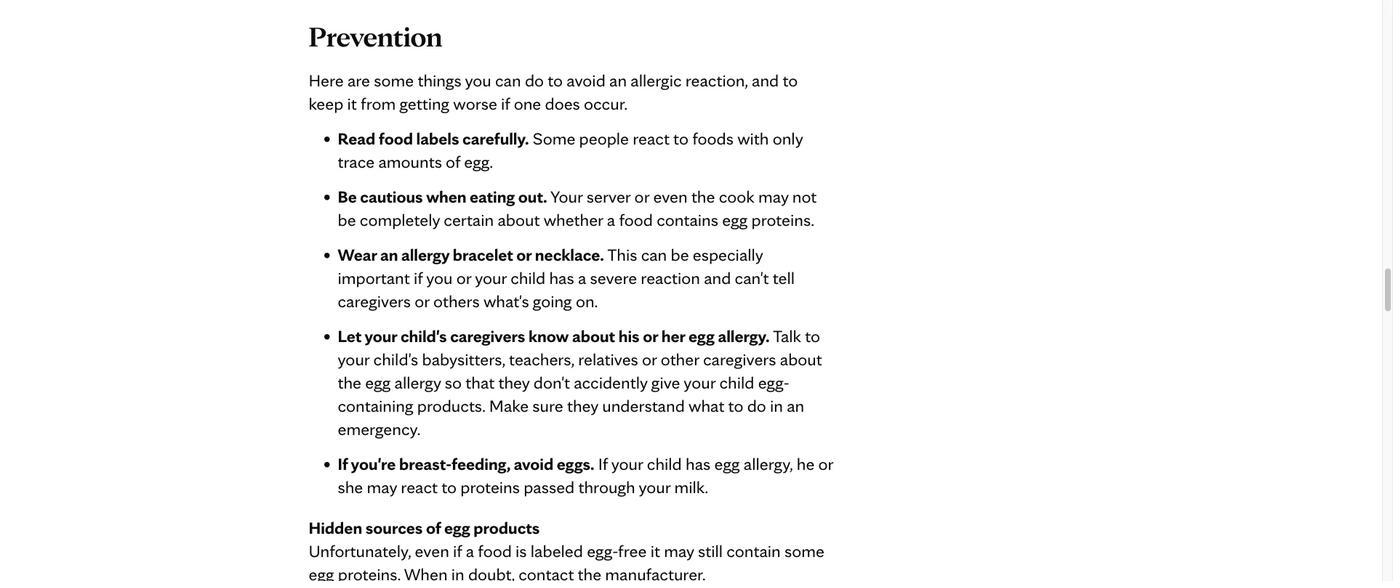 Task type: vqa. For each thing, say whether or not it's contained in the screenshot.
the topmost Guides
no



Task type: describe. For each thing, give the bounding box(es) containing it.
necklace.
[[535, 244, 604, 266]]

egg right her
[[689, 326, 715, 347]]

may inside if your child has egg allergy, he or she may react to proteins passed through your milk.
[[367, 477, 397, 498]]

your left milk.
[[639, 477, 671, 498]]

so
[[445, 372, 462, 393]]

or right his
[[643, 326, 658, 347]]

still
[[698, 541, 723, 562]]

here
[[309, 70, 344, 91]]

be cautious when eating out.
[[338, 186, 547, 207]]

unfortunately,
[[309, 541, 411, 562]]

make
[[489, 396, 529, 417]]

labeled
[[531, 541, 583, 562]]

whether
[[544, 210, 603, 231]]

others
[[433, 291, 480, 312]]

don't
[[534, 372, 570, 393]]

avoid inside here are some things you can do to avoid an allergic reaction, and to keep it from getting worse if one does occur.
[[567, 70, 606, 91]]

is
[[516, 541, 527, 562]]

1 horizontal spatial they
[[567, 396, 599, 417]]

eating
[[470, 186, 515, 207]]

a inside this can be especially important if you or your child has a severe reaction and can't tell caregivers or others what's going on.
[[578, 268, 586, 289]]

1 vertical spatial about
[[572, 326, 615, 347]]

only
[[773, 128, 803, 149]]

foods
[[692, 128, 734, 149]]

egg inside "talk to your child's babysitters, teachers, relatives or other caregivers about the egg allergy so that they don't accidently give your child egg- containing products. make sure they understand what to do in an emergency."
[[365, 372, 391, 393]]

what's
[[484, 291, 529, 312]]

the inside "talk to your child's babysitters, teachers, relatives or other caregivers about the egg allergy so that they don't accidently give your child egg- containing products. make sure they understand what to do in an emergency."
[[338, 372, 361, 393]]

allergy.
[[718, 326, 770, 347]]

0 horizontal spatial they
[[498, 372, 530, 393]]

if inside here are some things you can do to avoid an allergic reaction, and to keep it from getting worse if one does occur.
[[501, 93, 510, 114]]

proteins
[[461, 477, 520, 498]]

or right 'bracelet'
[[517, 244, 532, 266]]

people
[[579, 128, 629, 149]]

products.
[[417, 396, 485, 417]]

proteins. inside "hidden sources of egg products unfortunately, even if a food is labeled egg-free it may still contain some egg proteins. when in doubt, contact the manufacturer."
[[338, 564, 401, 582]]

wear
[[338, 244, 377, 266]]

accidently
[[574, 372, 648, 393]]

breast-
[[399, 454, 452, 475]]

this
[[608, 244, 637, 266]]

caregivers inside "talk to your child's babysitters, teachers, relatives or other caregivers about the egg allergy so that they don't accidently give your child egg- containing products. make sure they understand what to do in an emergency."
[[703, 349, 776, 370]]

completely
[[360, 210, 440, 231]]

child inside if your child has egg allergy, he or she may react to proteins passed through your milk.
[[647, 454, 682, 475]]

contact
[[519, 564, 574, 582]]

it inside "hidden sources of egg products unfortunately, even if a food is labeled egg-free it may still contain some egg proteins. when in doubt, contact the manufacturer."
[[651, 541, 660, 562]]

read
[[338, 128, 375, 149]]

proteins. inside your server or even the cook may not be completely certain about whether a food contains egg proteins.
[[752, 210, 815, 231]]

talk to your child's babysitters, teachers, relatives or other caregivers about the egg allergy so that they don't accidently give your child egg- containing products. make sure they understand what to do in an emergency.
[[338, 326, 822, 440]]

some people react to foods with only trace amounts of egg.
[[338, 128, 803, 172]]

your up through
[[611, 454, 643, 475]]

out.
[[518, 186, 547, 207]]

severe
[[590, 268, 637, 289]]

when
[[426, 186, 467, 207]]

if for your
[[598, 454, 608, 475]]

egg down unfortunately,
[[309, 564, 334, 582]]

on.
[[576, 291, 598, 312]]

amounts
[[378, 151, 442, 172]]

to inside some people react to foods with only trace amounts of egg.
[[674, 128, 689, 149]]

he
[[797, 454, 815, 475]]

0 vertical spatial child's
[[401, 326, 447, 347]]

sources
[[366, 518, 423, 539]]

react inside if your child has egg allergy, he or she may react to proteins passed through your milk.
[[401, 477, 438, 498]]

of inside some people react to foods with only trace amounts of egg.
[[446, 151, 460, 172]]

sure
[[533, 396, 563, 417]]

labels
[[416, 128, 459, 149]]

contain
[[727, 541, 781, 562]]

child inside this can be especially important if you or your child has a severe reaction and can't tell caregivers or others what's going on.
[[511, 268, 546, 289]]

and inside here are some things you can do to avoid an allergic reaction, and to keep it from getting worse if one does occur.
[[752, 70, 779, 91]]

manufacturer.
[[605, 564, 706, 582]]

things
[[418, 70, 462, 91]]

if your child has egg allergy, he or she may react to proteins passed through your milk.
[[338, 454, 834, 498]]

0 horizontal spatial an
[[380, 244, 398, 266]]

occur.
[[584, 93, 628, 114]]

know
[[529, 326, 569, 347]]

important
[[338, 268, 410, 289]]

certain
[[444, 210, 494, 231]]

in inside "talk to your child's babysitters, teachers, relatives or other caregivers about the egg allergy so that they don't accidently give your child egg- containing products. make sure they understand what to do in an emergency."
[[770, 396, 783, 417]]

child's inside "talk to your child's babysitters, teachers, relatives or other caregivers about the egg allergy so that they don't accidently give your child egg- containing products. make sure they understand what to do in an emergency."
[[374, 349, 418, 370]]

allergy,
[[744, 454, 793, 475]]

do inside here are some things you can do to avoid an allergic reaction, and to keep it from getting worse if one does occur.
[[525, 70, 544, 91]]

milk.
[[675, 477, 709, 498]]

wear an allergy bracelet or necklace.
[[338, 244, 604, 266]]

reaction
[[641, 268, 700, 289]]

it inside here are some things you can do to avoid an allergic reaction, and to keep it from getting worse if one does occur.
[[347, 93, 357, 114]]

some
[[533, 128, 576, 149]]

be
[[338, 186, 357, 207]]

child inside "talk to your child's babysitters, teachers, relatives or other caregivers about the egg allergy so that they don't accidently give your child egg- containing products. make sure they understand what to do in an emergency."
[[720, 372, 754, 393]]

your
[[551, 186, 583, 207]]

if inside this can be especially important if you or your child has a severe reaction and can't tell caregivers or others what's going on.
[[414, 268, 423, 289]]

let your child's caregivers know about his or her egg allergy.
[[338, 326, 770, 347]]

talk
[[773, 326, 802, 347]]

products
[[474, 518, 540, 539]]

if inside "hidden sources of egg products unfortunately, even if a food is labeled egg-free it may still contain some egg proteins. when in doubt, contact the manufacturer."
[[453, 541, 462, 562]]

babysitters,
[[422, 349, 505, 370]]

free
[[618, 541, 647, 562]]

food inside your server or even the cook may not be completely certain about whether a food contains egg proteins.
[[619, 210, 653, 231]]

let
[[338, 326, 362, 347]]

are
[[348, 70, 370, 91]]



Task type: locate. For each thing, give the bounding box(es) containing it.
proteins. down not
[[752, 210, 815, 231]]

caregivers down allergy.
[[703, 349, 776, 370]]

0 vertical spatial some
[[374, 70, 414, 91]]

her
[[662, 326, 685, 347]]

0 horizontal spatial if
[[414, 268, 423, 289]]

1 vertical spatial react
[[401, 477, 438, 498]]

or right he
[[819, 454, 834, 475]]

can up one
[[495, 70, 521, 91]]

1 horizontal spatial an
[[609, 70, 627, 91]]

2 vertical spatial if
[[453, 541, 462, 562]]

has inside this can be especially important if you or your child has a severe reaction and can't tell caregivers or others what's going on.
[[549, 268, 574, 289]]

may left still
[[664, 541, 694, 562]]

containing
[[338, 396, 413, 417]]

child up what's
[[511, 268, 546, 289]]

0 vertical spatial you
[[465, 70, 491, 91]]

1 horizontal spatial in
[[770, 396, 783, 417]]

a inside "hidden sources of egg products unfortunately, even if a food is labeled egg-free it may still contain some egg proteins. when in doubt, contact the manufacturer."
[[466, 541, 474, 562]]

or inside your server or even the cook may not be completely certain about whether a food contains egg proteins.
[[635, 186, 650, 207]]

0 vertical spatial a
[[607, 210, 615, 231]]

egg left allergy, at the right of the page
[[715, 454, 740, 475]]

through
[[579, 477, 635, 498]]

some inside "hidden sources of egg products unfortunately, even if a food is labeled egg-free it may still contain some egg proteins. when in doubt, contact the manufacturer."
[[785, 541, 825, 562]]

you up others
[[426, 268, 453, 289]]

1 horizontal spatial it
[[651, 541, 660, 562]]

his
[[619, 326, 640, 347]]

0 vertical spatial allergy
[[401, 244, 450, 266]]

avoid up passed
[[514, 454, 554, 475]]

1 horizontal spatial do
[[747, 396, 766, 417]]

egg up containing
[[365, 372, 391, 393]]

1 horizontal spatial caregivers
[[450, 326, 525, 347]]

do inside "talk to your child's babysitters, teachers, relatives or other caregivers about the egg allergy so that they don't accidently give your child egg- containing products. make sure they understand what to do in an emergency."
[[747, 396, 766, 417]]

0 vertical spatial caregivers
[[338, 291, 411, 312]]

react inside some people react to foods with only trace amounts of egg.
[[633, 128, 670, 149]]

0 vertical spatial egg-
[[758, 372, 790, 393]]

1 vertical spatial of
[[426, 518, 441, 539]]

of left the egg.
[[446, 151, 460, 172]]

about up the "relatives"
[[572, 326, 615, 347]]

some up from
[[374, 70, 414, 91]]

1 horizontal spatial and
[[752, 70, 779, 91]]

0 vertical spatial child
[[511, 268, 546, 289]]

one
[[514, 93, 541, 114]]

2 horizontal spatial child
[[720, 372, 754, 393]]

your inside this can be especially important if you or your child has a severe reaction and can't tell caregivers or others what's going on.
[[475, 268, 507, 289]]

your right let
[[365, 326, 397, 347]]

she
[[338, 477, 363, 498]]

a up doubt, on the left bottom of the page
[[466, 541, 474, 562]]

egg- right labeled
[[587, 541, 618, 562]]

and inside this can be especially important if you or your child has a severe reaction and can't tell caregivers or others what's going on.
[[704, 268, 731, 289]]

egg- inside "hidden sources of egg products unfortunately, even if a food is labeled egg-free it may still contain some egg proteins. when in doubt, contact the manufacturer."
[[587, 541, 618, 562]]

even up when
[[415, 541, 449, 562]]

a down server
[[607, 210, 615, 231]]

server
[[587, 186, 631, 207]]

caregivers down important
[[338, 291, 411, 312]]

to up does
[[548, 70, 563, 91]]

1 vertical spatial food
[[619, 210, 653, 231]]

child up milk.
[[647, 454, 682, 475]]

be inside this can be especially important if you or your child has a severe reaction and can't tell caregivers or others what's going on.
[[671, 244, 689, 266]]

do
[[525, 70, 544, 91], [747, 396, 766, 417]]

trace
[[338, 151, 375, 172]]

you
[[465, 70, 491, 91], [426, 268, 453, 289]]

about inside your server or even the cook may not be completely certain about whether a food contains egg proteins.
[[498, 210, 540, 231]]

about
[[498, 210, 540, 231], [572, 326, 615, 347], [780, 349, 822, 370]]

of right sources
[[426, 518, 441, 539]]

the up containing
[[338, 372, 361, 393]]

with
[[738, 128, 769, 149]]

may inside "hidden sources of egg products unfortunately, even if a food is labeled egg-free it may still contain some egg proteins. when in doubt, contact the manufacturer."
[[664, 541, 694, 562]]

egg left the products
[[444, 518, 470, 539]]

read food labels carefully.
[[338, 128, 529, 149]]

0 vertical spatial it
[[347, 93, 357, 114]]

may left not
[[759, 186, 789, 207]]

1 vertical spatial in
[[451, 564, 465, 582]]

they up make on the bottom of the page
[[498, 372, 530, 393]]

here are some things you can do to avoid an allergic reaction, and to keep it from getting worse if one does occur.
[[309, 70, 798, 114]]

if
[[338, 454, 348, 475], [598, 454, 608, 475]]

a inside your server or even the cook may not be completely certain about whether a food contains egg proteins.
[[607, 210, 615, 231]]

0 horizontal spatial avoid
[[514, 454, 554, 475]]

1 vertical spatial has
[[686, 454, 711, 475]]

1 vertical spatial child's
[[374, 349, 418, 370]]

0 horizontal spatial if
[[338, 454, 348, 475]]

1 vertical spatial it
[[651, 541, 660, 562]]

food
[[379, 128, 413, 149], [619, 210, 653, 231], [478, 541, 512, 562]]

reaction,
[[686, 70, 748, 91]]

if you're breast-feeding, avoid eggs.
[[338, 454, 595, 475]]

food up doubt, on the left bottom of the page
[[478, 541, 512, 562]]

do up one
[[525, 70, 544, 91]]

contains
[[657, 210, 719, 231]]

about down talk
[[780, 349, 822, 370]]

hidden sources of egg products unfortunately, even if a food is labeled egg-free it may still contain some egg proteins. when in doubt, contact the manufacturer.
[[309, 518, 825, 582]]

may inside your server or even the cook may not be completely certain about whether a food contains egg proteins.
[[759, 186, 789, 207]]

0 horizontal spatial the
[[338, 372, 361, 393]]

1 horizontal spatial of
[[446, 151, 460, 172]]

0 vertical spatial even
[[653, 186, 688, 207]]

your
[[475, 268, 507, 289], [365, 326, 397, 347], [338, 349, 370, 370], [684, 372, 716, 393], [611, 454, 643, 475], [639, 477, 671, 498]]

your server or even the cook may not be completely certain about whether a food contains egg proteins.
[[338, 186, 817, 231]]

if up she
[[338, 454, 348, 475]]

if inside if your child has egg allergy, he or she may react to proteins passed through your milk.
[[598, 454, 608, 475]]

a up on.
[[578, 268, 586, 289]]

2 vertical spatial a
[[466, 541, 474, 562]]

0 horizontal spatial be
[[338, 210, 356, 231]]

and right reaction,
[[752, 70, 779, 91]]

allergic
[[631, 70, 682, 91]]

teachers,
[[509, 349, 575, 370]]

hidden
[[309, 518, 362, 539]]

egg-
[[758, 372, 790, 393], [587, 541, 618, 562]]

allergy
[[401, 244, 450, 266], [395, 372, 441, 393]]

allergy down completely
[[401, 244, 450, 266]]

1 vertical spatial do
[[747, 396, 766, 417]]

0 horizontal spatial caregivers
[[338, 291, 411, 312]]

if left is
[[453, 541, 462, 562]]

if for you're
[[338, 454, 348, 475]]

emergency.
[[338, 419, 421, 440]]

0 horizontal spatial in
[[451, 564, 465, 582]]

food up amounts
[[379, 128, 413, 149]]

1 horizontal spatial may
[[664, 541, 694, 562]]

2 vertical spatial an
[[787, 396, 805, 417]]

0 horizontal spatial food
[[379, 128, 413, 149]]

cook
[[719, 186, 755, 207]]

egg inside your server or even the cook may not be completely certain about whether a food contains egg proteins.
[[722, 210, 748, 231]]

when
[[404, 564, 448, 582]]

bracelet
[[453, 244, 513, 266]]

does
[[545, 93, 580, 114]]

egg- inside "talk to your child's babysitters, teachers, relatives or other caregivers about the egg allergy so that they don't accidently give your child egg- containing products. make sure they understand what to do in an emergency."
[[758, 372, 790, 393]]

can inside here are some things you can do to avoid an allergic reaction, and to keep it from getting worse if one does occur.
[[495, 70, 521, 91]]

it up manufacturer.
[[651, 541, 660, 562]]

or down wear an allergy bracelet or necklace.
[[457, 268, 472, 289]]

passed
[[524, 477, 575, 498]]

your down 'bracelet'
[[475, 268, 507, 289]]

if left one
[[501, 93, 510, 114]]

1 horizontal spatial even
[[653, 186, 688, 207]]

has inside if your child has egg allergy, he or she may react to proteins passed through your milk.
[[686, 454, 711, 475]]

in
[[770, 396, 783, 417], [451, 564, 465, 582]]

2 horizontal spatial the
[[692, 186, 715, 207]]

getting
[[400, 93, 450, 114]]

and down especially
[[704, 268, 731, 289]]

in inside "hidden sources of egg products unfortunately, even if a food is labeled egg-free it may still contain some egg proteins. when in doubt, contact the manufacturer."
[[451, 564, 465, 582]]

to right what
[[728, 396, 744, 417]]

that
[[466, 372, 495, 393]]

it down are
[[347, 93, 357, 114]]

keep
[[309, 93, 344, 114]]

0 horizontal spatial can
[[495, 70, 521, 91]]

avoid up occur.
[[567, 70, 606, 91]]

0 horizontal spatial egg-
[[587, 541, 618, 562]]

0 vertical spatial about
[[498, 210, 540, 231]]

if right important
[[414, 268, 423, 289]]

1 horizontal spatial some
[[785, 541, 825, 562]]

a
[[607, 210, 615, 231], [578, 268, 586, 289], [466, 541, 474, 562]]

2 vertical spatial child
[[647, 454, 682, 475]]

your down let
[[338, 349, 370, 370]]

child's up babysitters,
[[401, 326, 447, 347]]

0 horizontal spatial proteins.
[[338, 564, 401, 582]]

2 vertical spatial food
[[478, 541, 512, 562]]

1 horizontal spatial child
[[647, 454, 682, 475]]

1 horizontal spatial react
[[633, 128, 670, 149]]

some inside here are some things you can do to avoid an allergic reaction, and to keep it from getting worse if one does occur.
[[374, 70, 414, 91]]

food down server
[[619, 210, 653, 231]]

react right people at the top of page
[[633, 128, 670, 149]]

1 horizontal spatial if
[[598, 454, 608, 475]]

0 vertical spatial react
[[633, 128, 670, 149]]

some right contain
[[785, 541, 825, 562]]

worse
[[453, 93, 497, 114]]

you inside this can be especially important if you or your child has a severe reaction and can't tell caregivers or others what's going on.
[[426, 268, 453, 289]]

understand
[[602, 396, 685, 417]]

0 horizontal spatial child
[[511, 268, 546, 289]]

even inside "hidden sources of egg products unfortunately, even if a food is labeled egg-free it may still contain some egg proteins. when in doubt, contact the manufacturer."
[[415, 541, 449, 562]]

0 horizontal spatial has
[[549, 268, 574, 289]]

1 vertical spatial they
[[567, 396, 599, 417]]

be inside your server or even the cook may not be completely certain about whether a food contains egg proteins.
[[338, 210, 356, 231]]

has up milk.
[[686, 454, 711, 475]]

egg down "cook" at the right
[[722, 210, 748, 231]]

even
[[653, 186, 688, 207], [415, 541, 449, 562]]

an inside here are some things you can do to avoid an allergic reaction, and to keep it from getting worse if one does occur.
[[609, 70, 627, 91]]

2 if from the left
[[598, 454, 608, 475]]

0 vertical spatial do
[[525, 70, 544, 91]]

the
[[692, 186, 715, 207], [338, 372, 361, 393], [578, 564, 602, 582]]

eggs.
[[557, 454, 595, 475]]

an up occur.
[[609, 70, 627, 91]]

they
[[498, 372, 530, 393], [567, 396, 599, 417]]

2 horizontal spatial about
[[780, 349, 822, 370]]

the inside your server or even the cook may not be completely certain about whether a food contains egg proteins.
[[692, 186, 715, 207]]

can't
[[735, 268, 769, 289]]

the inside "hidden sources of egg products unfortunately, even if a food is labeled egg-free it may still contain some egg proteins. when in doubt, contact the manufacturer."
[[578, 564, 602, 582]]

and
[[752, 70, 779, 91], [704, 268, 731, 289]]

1 vertical spatial child
[[720, 372, 754, 393]]

in right when
[[451, 564, 465, 582]]

0 vertical spatial and
[[752, 70, 779, 91]]

even inside your server or even the cook may not be completely certain about whether a food contains egg proteins.
[[653, 186, 688, 207]]

caregivers up babysitters,
[[450, 326, 525, 347]]

1 vertical spatial and
[[704, 268, 731, 289]]

an up important
[[380, 244, 398, 266]]

be down be
[[338, 210, 356, 231]]

to right talk
[[805, 326, 820, 347]]

2 vertical spatial caregivers
[[703, 349, 776, 370]]

some
[[374, 70, 414, 91], [785, 541, 825, 562]]

doubt,
[[468, 564, 515, 582]]

going
[[533, 291, 572, 312]]

0 vertical spatial food
[[379, 128, 413, 149]]

if up through
[[598, 454, 608, 475]]

1 horizontal spatial you
[[465, 70, 491, 91]]

to down if you're breast-feeding, avoid eggs. on the bottom left
[[442, 477, 457, 498]]

1 if from the left
[[338, 454, 348, 475]]

may down you're
[[367, 477, 397, 498]]

cautious
[[360, 186, 423, 207]]

feeding,
[[452, 454, 511, 475]]

not
[[793, 186, 817, 207]]

from
[[361, 93, 396, 114]]

1 horizontal spatial proteins.
[[752, 210, 815, 231]]

this can be especially important if you or your child has a severe reaction and can't tell caregivers or others what's going on.
[[338, 244, 795, 312]]

0 horizontal spatial a
[[466, 541, 474, 562]]

child's
[[401, 326, 447, 347], [374, 349, 418, 370]]

especially
[[693, 244, 763, 266]]

of inside "hidden sources of egg products unfortunately, even if a food is labeled egg-free it may still contain some egg proteins. when in doubt, contact the manufacturer."
[[426, 518, 441, 539]]

0 vertical spatial in
[[770, 396, 783, 417]]

egg inside if your child has egg allergy, he or she may react to proteins passed through your milk.
[[715, 454, 740, 475]]

1 vertical spatial be
[[671, 244, 689, 266]]

0 horizontal spatial may
[[367, 477, 397, 498]]

food inside "hidden sources of egg products unfortunately, even if a food is labeled egg-free it may still contain some egg proteins. when in doubt, contact the manufacturer."
[[478, 541, 512, 562]]

0 vertical spatial they
[[498, 372, 530, 393]]

has down necklace.
[[549, 268, 574, 289]]

tell
[[773, 268, 795, 289]]

carefully.
[[463, 128, 529, 149]]

0 horizontal spatial react
[[401, 477, 438, 498]]

or up give
[[642, 349, 657, 370]]

1 horizontal spatial can
[[641, 244, 667, 266]]

be up reaction
[[671, 244, 689, 266]]

0 horizontal spatial about
[[498, 210, 540, 231]]

do right what
[[747, 396, 766, 417]]

0 vertical spatial an
[[609, 70, 627, 91]]

1 vertical spatial may
[[367, 477, 397, 498]]

0 vertical spatial can
[[495, 70, 521, 91]]

your up what
[[684, 372, 716, 393]]

the up contains
[[692, 186, 715, 207]]

0 horizontal spatial some
[[374, 70, 414, 91]]

2 horizontal spatial food
[[619, 210, 653, 231]]

1 vertical spatial caregivers
[[450, 326, 525, 347]]

0 horizontal spatial do
[[525, 70, 544, 91]]

0 horizontal spatial you
[[426, 268, 453, 289]]

proteins. down unfortunately,
[[338, 564, 401, 582]]

0 vertical spatial be
[[338, 210, 356, 231]]

other
[[661, 349, 699, 370]]

0 vertical spatial proteins.
[[752, 210, 815, 231]]

may
[[759, 186, 789, 207], [367, 477, 397, 498], [664, 541, 694, 562]]

can up reaction
[[641, 244, 667, 266]]

2 horizontal spatial if
[[501, 93, 510, 114]]

or left others
[[415, 291, 430, 312]]

even up contains
[[653, 186, 688, 207]]

0 vertical spatial has
[[549, 268, 574, 289]]

prevention
[[309, 18, 443, 53]]

allergy inside "talk to your child's babysitters, teachers, relatives or other caregivers about the egg allergy so that they don't accidently give your child egg- containing products. make sure they understand what to do in an emergency."
[[395, 372, 441, 393]]

1 horizontal spatial has
[[686, 454, 711, 475]]

they right "sure" on the left bottom of page
[[567, 396, 599, 417]]

1 vertical spatial even
[[415, 541, 449, 562]]

to inside if your child has egg allergy, he or she may react to proteins passed through your milk.
[[442, 477, 457, 498]]

or right server
[[635, 186, 650, 207]]

1 horizontal spatial about
[[572, 326, 615, 347]]

it
[[347, 93, 357, 114], [651, 541, 660, 562]]

1 horizontal spatial a
[[578, 268, 586, 289]]

2 vertical spatial about
[[780, 349, 822, 370]]

1 vertical spatial a
[[578, 268, 586, 289]]

to
[[548, 70, 563, 91], [783, 70, 798, 91], [674, 128, 689, 149], [805, 326, 820, 347], [728, 396, 744, 417], [442, 477, 457, 498]]

can inside this can be especially important if you or your child has a severe reaction and can't tell caregivers or others what's going on.
[[641, 244, 667, 266]]

allergy left so
[[395, 372, 441, 393]]

egg- down talk
[[758, 372, 790, 393]]

in up allergy, at the right of the page
[[770, 396, 783, 417]]

an inside "talk to your child's babysitters, teachers, relatives or other caregivers about the egg allergy so that they don't accidently give your child egg- containing products. make sure they understand what to do in an emergency."
[[787, 396, 805, 417]]

you're
[[351, 454, 396, 475]]

child's up containing
[[374, 349, 418, 370]]

1 vertical spatial allergy
[[395, 372, 441, 393]]

to left foods on the top of the page
[[674, 128, 689, 149]]

0 vertical spatial if
[[501, 93, 510, 114]]

child up what
[[720, 372, 754, 393]]

about down the out.
[[498, 210, 540, 231]]

or inside if your child has egg allergy, he or she may react to proteins passed through your milk.
[[819, 454, 834, 475]]

to up the only
[[783, 70, 798, 91]]

or
[[635, 186, 650, 207], [517, 244, 532, 266], [457, 268, 472, 289], [415, 291, 430, 312], [643, 326, 658, 347], [642, 349, 657, 370], [819, 454, 834, 475]]

1 vertical spatial avoid
[[514, 454, 554, 475]]

give
[[652, 372, 680, 393]]

you up worse
[[465, 70, 491, 91]]

about inside "talk to your child's babysitters, teachers, relatives or other caregivers about the egg allergy so that they don't accidently give your child egg- containing products. make sure they understand what to do in an emergency."
[[780, 349, 822, 370]]

2 vertical spatial the
[[578, 564, 602, 582]]

or inside "talk to your child's babysitters, teachers, relatives or other caregivers about the egg allergy so that they don't accidently give your child egg- containing products. make sure they understand what to do in an emergency."
[[642, 349, 657, 370]]

be
[[338, 210, 356, 231], [671, 244, 689, 266]]

1 horizontal spatial egg-
[[758, 372, 790, 393]]

0 horizontal spatial and
[[704, 268, 731, 289]]

0 vertical spatial may
[[759, 186, 789, 207]]

what
[[689, 396, 725, 417]]

you inside here are some things you can do to avoid an allergic reaction, and to keep it from getting worse if one does occur.
[[465, 70, 491, 91]]

react down "breast-"
[[401, 477, 438, 498]]

1 horizontal spatial the
[[578, 564, 602, 582]]

egg.
[[464, 151, 493, 172]]

caregivers inside this can be especially important if you or your child has a severe reaction and can't tell caregivers or others what's going on.
[[338, 291, 411, 312]]

an up he
[[787, 396, 805, 417]]

has
[[549, 268, 574, 289], [686, 454, 711, 475]]

the down labeled
[[578, 564, 602, 582]]



